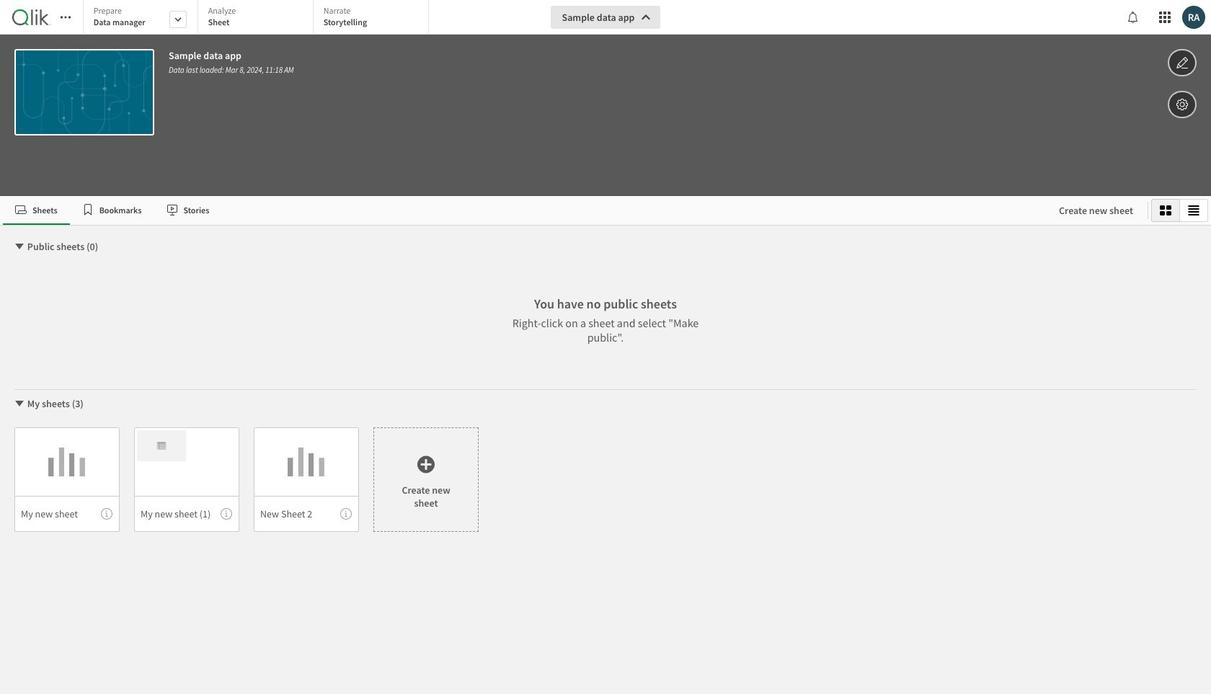 Task type: vqa. For each thing, say whether or not it's contained in the screenshot.
bottom the Ruby Anderson image
no



Task type: describe. For each thing, give the bounding box(es) containing it.
menu item for my new sheet sheet is selected. press the spacebar or enter key to open my new sheet sheet. use the right and left arrow keys to navigate. element
[[14, 496, 120, 532]]

tooltip for menu item related to my new sheet sheet is selected. press the spacebar or enter key to open my new sheet sheet. use the right and left arrow keys to navigate. element
[[101, 509, 113, 520]]

my new sheet (1) sheet is selected. press the spacebar or enter key to open my new sheet (1) sheet. use the right and left arrow keys to navigate. element
[[134, 428, 240, 532]]

2 collapse image from the top
[[14, 398, 25, 410]]

edit image
[[1177, 54, 1190, 71]]

new sheet 2 sheet is selected. press the spacebar or enter key to open new sheet 2 sheet. use the right and left arrow keys to navigate. element
[[254, 428, 359, 532]]

tooltip for menu item for my new sheet (1) sheet is selected. press the spacebar or enter key to open my new sheet (1) sheet. use the right and left arrow keys to navigate. element
[[221, 509, 232, 520]]

tooltip for menu item corresponding to new sheet 2 sheet is selected. press the spacebar or enter key to open new sheet 2 sheet. use the right and left arrow keys to navigate. element
[[340, 509, 352, 520]]



Task type: locate. For each thing, give the bounding box(es) containing it.
2 horizontal spatial tooltip
[[340, 509, 352, 520]]

3 tooltip from the left
[[340, 509, 352, 520]]

list view image
[[1189, 205, 1200, 216]]

1 vertical spatial tab list
[[3, 196, 1045, 225]]

1 menu item from the left
[[14, 496, 120, 532]]

1 horizontal spatial tooltip
[[221, 509, 232, 520]]

toolbar
[[0, 0, 1212, 196]]

0 vertical spatial collapse image
[[14, 241, 25, 252]]

2 tooltip from the left
[[221, 509, 232, 520]]

tooltip
[[101, 509, 113, 520], [221, 509, 232, 520], [340, 509, 352, 520]]

0 vertical spatial tab list
[[83, 0, 434, 36]]

tooltip inside new sheet 2 sheet is selected. press the spacebar or enter key to open new sheet 2 sheet. use the right and left arrow keys to navigate. element
[[340, 509, 352, 520]]

0 horizontal spatial menu item
[[14, 496, 120, 532]]

app options image
[[1177, 96, 1190, 113]]

1 tooltip from the left
[[101, 509, 113, 520]]

collapse image
[[14, 241, 25, 252], [14, 398, 25, 410]]

menu item for new sheet 2 sheet is selected. press the spacebar or enter key to open new sheet 2 sheet. use the right and left arrow keys to navigate. element
[[254, 496, 359, 532]]

1 horizontal spatial menu item
[[134, 496, 240, 532]]

application
[[0, 0, 1212, 695]]

2 menu item from the left
[[134, 496, 240, 532]]

menu item
[[14, 496, 120, 532], [134, 496, 240, 532], [254, 496, 359, 532]]

1 collapse image from the top
[[14, 241, 25, 252]]

my new sheet sheet is selected. press the spacebar or enter key to open my new sheet sheet. use the right and left arrow keys to navigate. element
[[14, 428, 120, 532]]

3 menu item from the left
[[254, 496, 359, 532]]

menu item for my new sheet (1) sheet is selected. press the spacebar or enter key to open my new sheet (1) sheet. use the right and left arrow keys to navigate. element
[[134, 496, 240, 532]]

tooltip inside my new sheet (1) sheet is selected. press the spacebar or enter key to open my new sheet (1) sheet. use the right and left arrow keys to navigate. element
[[221, 509, 232, 520]]

0 horizontal spatial tooltip
[[101, 509, 113, 520]]

grid view image
[[1161, 205, 1172, 216]]

group
[[1152, 199, 1209, 222]]

1 vertical spatial collapse image
[[14, 398, 25, 410]]

tooltip inside my new sheet sheet is selected. press the spacebar or enter key to open my new sheet sheet. use the right and left arrow keys to navigate. element
[[101, 509, 113, 520]]

2 horizontal spatial menu item
[[254, 496, 359, 532]]

tab list
[[83, 0, 434, 36], [3, 196, 1045, 225]]



